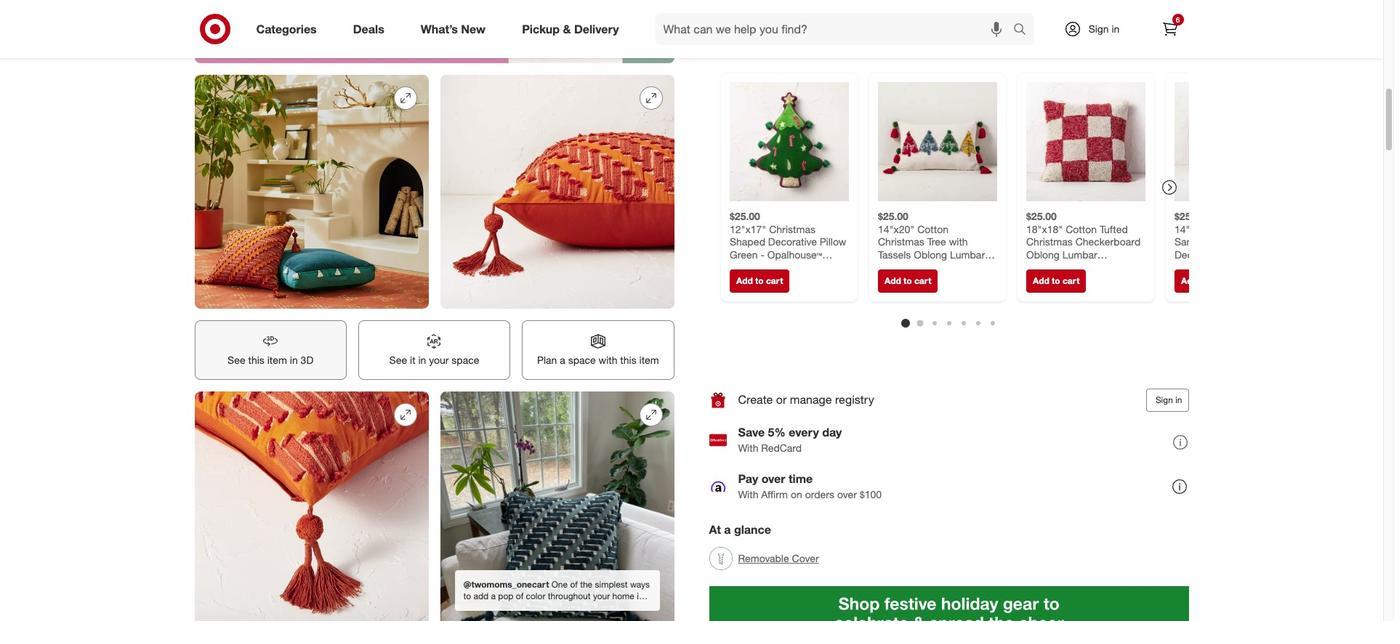 Task type: vqa. For each thing, say whether or not it's contained in the screenshot.
14"x20"
yes



Task type: locate. For each thing, give the bounding box(es) containing it.
pickup
[[522, 22, 560, 36]]

christmas up 'tassels'
[[878, 235, 924, 248]]

space inside button
[[452, 354, 479, 367]]

2 horizontal spatial add to cart
[[1033, 275, 1080, 286]]

lumbar up the off-
[[950, 248, 985, 260]]

find alternative
[[721, 41, 822, 58]]

designed inside $25.00 14"x20" embroidered santa cat oblong lumbar decorative pillow red - opalhouse™ designed with jungalow™
[[1232, 261, 1274, 273]]

opalhouse™ down the off-
[[914, 273, 968, 286]]

1 horizontal spatial 14"x20"
[[1174, 223, 1211, 235]]

14"x20" up 'tassels'
[[878, 223, 914, 235]]

glance
[[734, 522, 771, 537]]

2 horizontal spatial to
[[1052, 275, 1060, 286]]

deals
[[353, 22, 384, 36]]

with inside the save 5% every day with redcard
[[738, 442, 759, 455]]

1 vertical spatial a
[[724, 522, 731, 537]]

1 horizontal spatial to
[[903, 275, 912, 286]]

14"x20" inside $25.00 14"x20" embroidered santa cat oblong lumbar decorative pillow red - opalhouse™ designed with jungalow™
[[1174, 223, 1211, 235]]

cotton up checkerboard
[[1066, 223, 1097, 235]]

1 horizontal spatial a
[[724, 522, 731, 537]]

2 add to cart from the left
[[884, 275, 931, 286]]

cart down checkerboard
[[1062, 275, 1080, 286]]

over
[[762, 472, 786, 487], [837, 489, 857, 501]]

$25.00
[[730, 210, 760, 222], [878, 210, 908, 222], [1026, 210, 1057, 222], [1174, 210, 1205, 222]]

3 add to cart from the left
[[1033, 275, 1080, 286]]

2 horizontal spatial christmas
[[1026, 235, 1073, 248]]

1 add from the left
[[736, 275, 753, 286]]

see
[[228, 354, 245, 367], [389, 354, 407, 367]]

0 horizontal spatial over
[[762, 472, 786, 487]]

What can we help you find? suggestions appear below search field
[[655, 13, 1017, 45]]

sign in inside button
[[1156, 395, 1182, 405]]

add to cart button down "18"x18""
[[1026, 269, 1086, 293]]

$25.00 up 'tassels'
[[878, 210, 908, 222]]

a inside button
[[560, 354, 565, 367]]

designed down checkerboard
[[1084, 273, 1126, 286]]

see left 3d
[[228, 354, 245, 367]]

1 horizontal spatial decorative
[[1026, 261, 1075, 273]]

2 horizontal spatial oblong
[[1222, 235, 1256, 248]]

oblong inside $25.00 14"x20" embroidered santa cat oblong lumbar decorative pillow red - opalhouse™ designed with jungalow™
[[1222, 235, 1256, 248]]

0 horizontal spatial space
[[452, 354, 479, 367]]

a for glance
[[724, 522, 731, 537]]

find
[[721, 41, 749, 58]]

decorative down "18"x18""
[[1026, 261, 1075, 273]]

0 horizontal spatial this
[[248, 354, 265, 367]]

plan
[[537, 354, 557, 367]]

cotton inside $25.00 18"x18" cotton tufted christmas checkerboard oblong lumbar decorative pillow - opalhouse™ designed with jungalow™
[[1066, 223, 1097, 235]]

2 horizontal spatial cart
[[1062, 275, 1080, 286]]

with inside $25.00 14"x20" embroidered santa cat oblong lumbar decorative pillow red - opalhouse™ designed with jungalow™
[[1174, 273, 1193, 286]]

1 horizontal spatial this
[[620, 354, 637, 367]]

14"x20" cotton christmas tree with tassels oblong lumbar decorative pillow off-white - opalhouse™ designed with jungalow™ image
[[878, 82, 997, 201]]

at
[[709, 522, 721, 537]]

- inside $25.00 14"x20" embroidered santa cat oblong lumbar decorative pillow red - opalhouse™ designed with jungalow™
[[1277, 248, 1281, 260]]

6 link
[[1154, 13, 1186, 45]]

0 horizontal spatial cart
[[766, 275, 783, 286]]

decorative right 'shaped'
[[768, 235, 817, 248]]

a
[[560, 354, 565, 367], [724, 522, 731, 537]]

add to cart button
[[730, 269, 789, 293], [878, 269, 938, 293], [1026, 269, 1086, 293]]

jungalow™ inside $25.00 14"x20" embroidered santa cat oblong lumbar decorative pillow red - opalhouse™ designed with jungalow™
[[1196, 273, 1245, 286]]

orders
[[805, 489, 835, 501]]

new
[[461, 22, 486, 36]]

removable cover button
[[709, 543, 819, 575]]

1 see from the left
[[228, 354, 245, 367]]

0 horizontal spatial to
[[755, 275, 763, 286]]

pillow inside $25.00 14"x20" embroidered santa cat oblong lumbar decorative pillow red - opalhouse™ designed with jungalow™
[[1226, 248, 1253, 260]]

2 this from the left
[[620, 354, 637, 367]]

0 vertical spatial sign
[[1089, 23, 1109, 35]]

0 horizontal spatial decorative
[[768, 235, 817, 248]]

this
[[248, 354, 265, 367], [620, 354, 637, 367]]

opalhouse™ inside $25.00 18"x18" cotton tufted christmas checkerboard oblong lumbar decorative pillow - opalhouse™ designed with jungalow™
[[1026, 273, 1081, 286]]

- right the green
[[760, 248, 764, 260]]

see for see it in your space
[[389, 354, 407, 367]]

decorative
[[768, 235, 817, 248], [1174, 248, 1223, 260], [1026, 261, 1075, 273]]

tassels
[[878, 248, 911, 260]]

2 cotton from the left
[[1066, 223, 1097, 235]]

14"x20" up 'santa'
[[1174, 223, 1211, 235]]

with
[[949, 235, 968, 248], [775, 261, 793, 273], [1174, 273, 1193, 286], [923, 286, 942, 299], [1026, 286, 1045, 299], [599, 354, 618, 367]]

with inside $25.00 12"x17" christmas shaped decorative pillow green - opalhouse™ designed with jungalow™
[[775, 261, 793, 273]]

with down save on the bottom of page
[[738, 442, 759, 455]]

0 vertical spatial with
[[738, 442, 759, 455]]

1 horizontal spatial christmas
[[878, 235, 924, 248]]

4 $25.00 from the left
[[1174, 210, 1205, 222]]

a right at
[[724, 522, 731, 537]]

over left the $100
[[837, 489, 857, 501]]

0 vertical spatial over
[[762, 472, 786, 487]]

opalhouse™ down "18"x18""
[[1026, 273, 1081, 286]]

on
[[791, 489, 802, 501]]

1 horizontal spatial sign in
[[1156, 395, 1182, 405]]

2 see from the left
[[389, 354, 407, 367]]

0 horizontal spatial add to cart button
[[730, 269, 789, 293]]

sign in
[[1089, 23, 1120, 35], [1156, 395, 1182, 405]]

to down the green
[[755, 275, 763, 286]]

christmas down "18"x18""
[[1026, 235, 1073, 248]]

christmas
[[769, 223, 815, 235], [878, 235, 924, 248], [1026, 235, 1073, 248]]

1 to from the left
[[755, 275, 763, 286]]

oblong
[[1222, 235, 1256, 248], [914, 248, 947, 260], [1026, 248, 1060, 260]]

add to cart down the green
[[736, 275, 783, 286]]

add to cart down decorative
[[884, 275, 931, 286]]

add to cart button down 'tassels'
[[878, 269, 938, 293]]

jungalow™
[[796, 261, 846, 273], [1196, 273, 1245, 286], [945, 286, 994, 299], [1048, 286, 1097, 299]]

cat
[[1204, 235, 1220, 248]]

cotton inside the $25.00 14"x20" cotton christmas tree with tassels oblong lumbar decorative pillow off- white - opalhouse™ designed with jungalow™
[[917, 223, 948, 235]]

cotton up tree
[[917, 223, 948, 235]]

14"x20" inside the $25.00 14"x20" cotton christmas tree with tassels oblong lumbar decorative pillow off- white - opalhouse™ designed with jungalow™
[[878, 223, 914, 235]]

see it in your space
[[389, 354, 479, 367]]

1 vertical spatial sign
[[1156, 395, 1173, 405]]

$25.00 inside $25.00 12"x17" christmas shaped decorative pillow green - opalhouse™ designed with jungalow™
[[730, 210, 760, 222]]

space
[[452, 354, 479, 367], [568, 354, 596, 367]]

see this item in 3d
[[228, 354, 314, 367]]

add to cart button for pillow
[[1026, 269, 1086, 293]]

14"x20" for christmas
[[878, 223, 914, 235]]

2 add from the left
[[884, 275, 901, 286]]

oblong down tree
[[914, 248, 947, 260]]

opalhouse™
[[767, 248, 822, 260], [1174, 261, 1229, 273], [914, 273, 968, 286], [1026, 273, 1081, 286]]

$25.00 for $25.00 14"x20" cotton christmas tree with tassels oblong lumbar decorative pillow off- white - opalhouse™ designed with jungalow™
[[878, 210, 908, 222]]

1 vertical spatial with
[[738, 489, 759, 501]]

shaped
[[730, 235, 765, 248]]

pillow
[[820, 235, 846, 248], [1226, 248, 1253, 260], [928, 261, 955, 273], [1078, 261, 1104, 273]]

to
[[755, 275, 763, 286], [903, 275, 912, 286], [1052, 275, 1060, 286]]

0 horizontal spatial 14"x20"
[[878, 223, 914, 235]]

opalhouse™ right the green
[[767, 248, 822, 260]]

$25.00 up 'santa'
[[1174, 210, 1205, 222]]

0 horizontal spatial cotton
[[917, 223, 948, 235]]

2 space from the left
[[568, 354, 596, 367]]

cart down decorative
[[914, 275, 931, 286]]

space right plan
[[568, 354, 596, 367]]

this inside button
[[248, 354, 265, 367]]

6
[[1176, 15, 1180, 24]]

1 14"x20" from the left
[[878, 223, 914, 235]]

this inside button
[[620, 354, 637, 367]]

0 vertical spatial sign in
[[1089, 23, 1120, 35]]

0 horizontal spatial item
[[267, 354, 287, 367]]

cotton for christmas
[[1066, 223, 1097, 235]]

$25.00 for $25.00 12"x17" christmas shaped decorative pillow green - opalhouse™ designed with jungalow™
[[730, 210, 760, 222]]

to down decorative
[[903, 275, 912, 286]]

2 horizontal spatial add
[[1033, 275, 1049, 286]]

14"x20"
[[878, 223, 914, 235], [1174, 223, 1211, 235]]

2 to from the left
[[903, 275, 912, 286]]

1 cotton from the left
[[917, 223, 948, 235]]

see left it
[[389, 354, 407, 367]]

a right plan
[[560, 354, 565, 367]]

1 horizontal spatial item
[[639, 354, 659, 367]]

0 horizontal spatial christmas
[[769, 223, 815, 235]]

0 vertical spatial a
[[560, 354, 565, 367]]

1 vertical spatial sign in
[[1156, 395, 1182, 405]]

3 add to cart button from the left
[[1026, 269, 1086, 293]]

1 cart from the left
[[766, 275, 783, 286]]

space right your
[[452, 354, 479, 367]]

oblong down "18"x18""
[[1026, 248, 1060, 260]]

with down pay
[[738, 489, 759, 501]]

categories
[[256, 22, 317, 36]]

1 space from the left
[[452, 354, 479, 367]]

create or manage registry
[[738, 393, 874, 407]]

- inside $25.00 12"x17" christmas shaped decorative pillow green - opalhouse™ designed with jungalow™
[[760, 248, 764, 260]]

item
[[267, 354, 287, 367], [639, 354, 659, 367]]

add to cart
[[736, 275, 783, 286], [884, 275, 931, 286], [1033, 275, 1080, 286]]

0 horizontal spatial sign
[[1089, 23, 1109, 35]]

0 horizontal spatial lumbar
[[950, 248, 985, 260]]

lumbar down checkerboard
[[1062, 248, 1097, 260]]

- right red
[[1277, 248, 1281, 260]]

sign inside button
[[1156, 395, 1173, 405]]

oversized embroidered geometric patterned square throw pillow - opalhouse™ designed with jungalow™, 4 of 8 image
[[440, 75, 674, 309]]

cotton
[[917, 223, 948, 235], [1066, 223, 1097, 235]]

every
[[789, 425, 819, 440]]

2 horizontal spatial decorative
[[1174, 248, 1223, 260]]

- inside $25.00 18"x18" cotton tufted christmas checkerboard oblong lumbar decorative pillow - opalhouse™ designed with jungalow™
[[1107, 261, 1111, 273]]

designed down the green
[[730, 261, 772, 273]]

oversized embroidered geometric patterned square throw pillow - opalhouse™ designed with jungalow™, 3 of 8 image
[[194, 75, 429, 309]]

lumbar up red
[[1259, 235, 1294, 248]]

12"x17" christmas shaped decorative pillow green - opalhouse™ designed with jungalow™ image
[[730, 82, 849, 201]]

to down "18"x18""
[[1052, 275, 1060, 286]]

1 horizontal spatial lumbar
[[1062, 248, 1097, 260]]

1 horizontal spatial space
[[568, 354, 596, 367]]

cart for pillow
[[1062, 275, 1080, 286]]

oblong inside $25.00 18"x18" cotton tufted christmas checkerboard oblong lumbar decorative pillow - opalhouse™ designed with jungalow™
[[1026, 248, 1060, 260]]

0 horizontal spatial a
[[560, 354, 565, 367]]

-
[[760, 248, 764, 260], [1277, 248, 1281, 260], [1107, 261, 1111, 273], [907, 273, 911, 286]]

what's
[[421, 22, 458, 36]]

$25.00 up "18"x18""
[[1026, 210, 1057, 222]]

$25.00 up 12"x17"
[[730, 210, 760, 222]]

0 horizontal spatial see
[[228, 354, 245, 367]]

2 horizontal spatial lumbar
[[1259, 235, 1294, 248]]

it
[[410, 354, 416, 367]]

- down checkerboard
[[1107, 261, 1111, 273]]

18"x18"
[[1026, 223, 1063, 235]]

1 horizontal spatial cart
[[914, 275, 931, 286]]

1 horizontal spatial oblong
[[1026, 248, 1060, 260]]

18"x18" cotton tufted christmas checkerboard oblong lumbar decorative pillow - opalhouse™ designed with jungalow™ image
[[1026, 82, 1145, 201]]

cart
[[766, 275, 783, 286], [914, 275, 931, 286], [1062, 275, 1080, 286]]

with inside button
[[599, 354, 618, 367]]

designed inside $25.00 12"x17" christmas shaped decorative pillow green - opalhouse™ designed with jungalow™
[[730, 261, 772, 273]]

0 horizontal spatial add to cart
[[736, 275, 783, 286]]

add for $25.00 12"x17" christmas shaped decorative pillow green - opalhouse™ designed with jungalow™
[[736, 275, 753, 286]]

pillow inside $25.00 12"x17" christmas shaped decorative pillow green - opalhouse™ designed with jungalow™
[[820, 235, 846, 248]]

0 horizontal spatial add
[[736, 275, 753, 286]]

add to cart button down the green
[[730, 269, 789, 293]]

over up affirm
[[762, 472, 786, 487]]

designed down red
[[1232, 261, 1274, 273]]

1 item from the left
[[267, 354, 287, 367]]

opalhouse™ down cat
[[1174, 261, 1229, 273]]

2 item from the left
[[639, 354, 659, 367]]

lumbar inside the $25.00 14"x20" cotton christmas tree with tassels oblong lumbar decorative pillow off- white - opalhouse™ designed with jungalow™
[[950, 248, 985, 260]]

cart down $25.00 12"x17" christmas shaped decorative pillow green - opalhouse™ designed with jungalow™
[[766, 275, 783, 286]]

add to cart button for designed
[[730, 269, 789, 293]]

$25.00 inside $25.00 18"x18" cotton tufted christmas checkerboard oblong lumbar decorative pillow - opalhouse™ designed with jungalow™
[[1026, 210, 1057, 222]]

3 add from the left
[[1033, 275, 1049, 286]]

removable cover
[[738, 552, 819, 565]]

designed down white
[[878, 286, 920, 299]]

add down "18"x18""
[[1033, 275, 1049, 286]]

add down the green
[[736, 275, 753, 286]]

- inside the $25.00 14"x20" cotton christmas tree with tassels oblong lumbar decorative pillow off- white - opalhouse™ designed with jungalow™
[[907, 273, 911, 286]]

2 cart from the left
[[914, 275, 931, 286]]

cart for decorative
[[914, 275, 931, 286]]

designed inside $25.00 18"x18" cotton tufted christmas checkerboard oblong lumbar decorative pillow - opalhouse™ designed with jungalow™
[[1084, 273, 1126, 286]]

3 to from the left
[[1052, 275, 1060, 286]]

- down decorative
[[907, 273, 911, 286]]

1 this from the left
[[248, 354, 265, 367]]

a for space
[[560, 354, 565, 367]]

$25.00 inside $25.00 14"x20" embroidered santa cat oblong lumbar decorative pillow red - opalhouse™ designed with jungalow™
[[1174, 210, 1205, 222]]

add to cart down "18"x18""
[[1033, 275, 1080, 286]]

2 14"x20" from the left
[[1174, 223, 1211, 235]]

search button
[[1007, 13, 1041, 48]]

add
[[736, 275, 753, 286], [884, 275, 901, 286], [1033, 275, 1049, 286]]

add down decorative
[[884, 275, 901, 286]]

add for $25.00 18"x18" cotton tufted christmas checkerboard oblong lumbar decorative pillow - opalhouse™ designed with jungalow™
[[1033, 275, 1049, 286]]

2 horizontal spatial add to cart button
[[1026, 269, 1086, 293]]

oblong down embroidered on the top of the page
[[1222, 235, 1256, 248]]

lumbar
[[1259, 235, 1294, 248], [950, 248, 985, 260], [1062, 248, 1097, 260]]

1 horizontal spatial cotton
[[1066, 223, 1097, 235]]

1 horizontal spatial add to cart
[[884, 275, 931, 286]]

decorative down 'santa'
[[1174, 248, 1223, 260]]

registry
[[835, 393, 874, 407]]

1 horizontal spatial add to cart button
[[878, 269, 938, 293]]

3 $25.00 from the left
[[1026, 210, 1057, 222]]

1 vertical spatial over
[[837, 489, 857, 501]]

$25.00 inside the $25.00 14"x20" cotton christmas tree with tassels oblong lumbar decorative pillow off- white - opalhouse™ designed with jungalow™
[[878, 210, 908, 222]]

1 $25.00 from the left
[[730, 210, 760, 222]]

christmas right 12"x17"
[[769, 223, 815, 235]]

2 add to cart button from the left
[[878, 269, 938, 293]]

1 horizontal spatial see
[[389, 354, 407, 367]]

1 with from the top
[[738, 442, 759, 455]]

pillow inside the $25.00 14"x20" cotton christmas tree with tassels oblong lumbar decorative pillow off- white - opalhouse™ designed with jungalow™
[[928, 261, 955, 273]]

0 horizontal spatial sign in
[[1089, 23, 1120, 35]]

1 add to cart button from the left
[[730, 269, 789, 293]]

1 add to cart from the left
[[736, 275, 783, 286]]

$25.00 for $25.00 18"x18" cotton tufted christmas checkerboard oblong lumbar decorative pillow - opalhouse™ designed with jungalow™
[[1026, 210, 1057, 222]]

1 horizontal spatial sign
[[1156, 395, 1173, 405]]

2 with from the top
[[738, 489, 759, 501]]

2 $25.00 from the left
[[878, 210, 908, 222]]

or
[[776, 393, 787, 407]]

cart for designed
[[766, 275, 783, 286]]

opalhouse™ inside $25.00 12"x17" christmas shaped decorative pillow green - opalhouse™ designed with jungalow™
[[767, 248, 822, 260]]

0 horizontal spatial oblong
[[914, 248, 947, 260]]

3 cart from the left
[[1062, 275, 1080, 286]]

1 horizontal spatial add
[[884, 275, 901, 286]]



Task type: describe. For each thing, give the bounding box(es) containing it.
see it in your space button
[[358, 321, 510, 380]]

affirm
[[761, 489, 788, 501]]

pickup & delivery
[[522, 22, 619, 36]]

plan a space with this item button
[[522, 321, 674, 380]]

cover
[[792, 552, 819, 565]]

day
[[822, 425, 842, 440]]

create
[[738, 393, 773, 407]]

opalhouse™ inside the $25.00 14"x20" cotton christmas tree with tassels oblong lumbar decorative pillow off- white - opalhouse™ designed with jungalow™
[[914, 273, 968, 286]]

tufted
[[1100, 223, 1128, 235]]

what's new
[[421, 22, 486, 36]]

tree
[[927, 235, 946, 248]]

space inside button
[[568, 354, 596, 367]]

jungalow™ inside the $25.00 14"x20" cotton christmas tree with tassels oblong lumbar decorative pillow off- white - opalhouse™ designed with jungalow™
[[945, 286, 994, 299]]

save 5% every day with redcard
[[738, 425, 842, 455]]

pay over time with affirm on orders over $100
[[738, 472, 882, 501]]

alternative
[[753, 41, 822, 58]]

jungalow™ inside $25.00 18"x18" cotton tufted christmas checkerboard oblong lumbar decorative pillow - opalhouse™ designed with jungalow™
[[1048, 286, 1097, 299]]

red
[[1255, 248, 1274, 260]]

at a glance
[[709, 522, 771, 537]]

14"x20" for santa
[[1174, 223, 1211, 235]]

lumbar inside $25.00 18"x18" cotton tufted christmas checkerboard oblong lumbar decorative pillow - opalhouse™ designed with jungalow™
[[1062, 248, 1097, 260]]

photo from @twomoms_onecart, 6 of 9 image
[[440, 392, 674, 622]]

12"x17"
[[730, 223, 766, 235]]

pillow inside $25.00 18"x18" cotton tufted christmas checkerboard oblong lumbar decorative pillow - opalhouse™ designed with jungalow™
[[1078, 261, 1104, 273]]

oversized embroidered geometric patterned square throw pillow - opalhouse™ designed with jungalow™, 5 of 8 image
[[194, 392, 429, 622]]

see this item in 3d button
[[194, 321, 347, 380]]

christmas inside $25.00 12"x17" christmas shaped decorative pillow green - opalhouse™ designed with jungalow™
[[769, 223, 815, 235]]

add to cart for pillow
[[1033, 275, 1080, 286]]

off-
[[958, 261, 975, 273]]

pickup & delivery link
[[510, 13, 637, 45]]

to for decorative
[[903, 275, 912, 286]]

sign in button
[[1146, 389, 1189, 412]]

add to cart for designed
[[736, 275, 783, 286]]

embroidered
[[1214, 223, 1273, 235]]

time
[[789, 472, 813, 487]]

santa
[[1174, 235, 1201, 248]]

removable
[[738, 552, 789, 565]]

$25.00 18"x18" cotton tufted christmas checkerboard oblong lumbar decorative pillow - opalhouse™ designed with jungalow™
[[1026, 210, 1140, 299]]

14"x20" embroidered santa cat oblong lumbar decorative pillow red - opalhouse™ designed with jungalow™ image
[[1174, 82, 1294, 201]]

item inside see this item in 3d button
[[267, 354, 287, 367]]

add to cart button for decorative
[[878, 269, 938, 293]]

what's new link
[[408, 13, 504, 45]]

$25.00 for $25.00 14"x20" embroidered santa cat oblong lumbar decorative pillow red - opalhouse™ designed with jungalow™
[[1174, 210, 1205, 222]]

your
[[429, 354, 449, 367]]

designed inside the $25.00 14"x20" cotton christmas tree with tassels oblong lumbar decorative pillow off- white - opalhouse™ designed with jungalow™
[[878, 286, 920, 299]]

3d
[[301, 354, 314, 367]]

pay
[[738, 472, 758, 487]]

decorative inside $25.00 14"x20" embroidered santa cat oblong lumbar decorative pillow red - opalhouse™ designed with jungalow™
[[1174, 248, 1223, 260]]

$25.00 14"x20" embroidered santa cat oblong lumbar decorative pillow red - opalhouse™ designed with jungalow™
[[1174, 210, 1294, 286]]

add to cart for decorative
[[884, 275, 931, 286]]

categories link
[[244, 13, 335, 45]]

green
[[730, 248, 758, 260]]

5%
[[768, 425, 786, 440]]

plan a space with this item
[[537, 354, 659, 367]]

christmas inside the $25.00 14"x20" cotton christmas tree with tassels oblong lumbar decorative pillow off- white - opalhouse™ designed with jungalow™
[[878, 235, 924, 248]]

add for $25.00 14"x20" cotton christmas tree with tassels oblong lumbar decorative pillow off- white - opalhouse™ designed with jungalow™
[[884, 275, 901, 286]]

@twomoms_onecart
[[463, 579, 549, 590]]

sign in link
[[1052, 13, 1142, 45]]

see for see this item in 3d
[[228, 354, 245, 367]]

search
[[1007, 23, 1041, 37]]

delivery
[[574, 22, 619, 36]]

lumbar inside $25.00 14"x20" embroidered santa cat oblong lumbar decorative pillow red - opalhouse™ designed with jungalow™
[[1259, 235, 1294, 248]]

to for pillow
[[1052, 275, 1060, 286]]

with inside pay over time with affirm on orders over $100
[[738, 489, 759, 501]]

advertisement region
[[709, 586, 1189, 622]]

oblong inside the $25.00 14"x20" cotton christmas tree with tassels oblong lumbar decorative pillow off- white - opalhouse™ designed with jungalow™
[[914, 248, 947, 260]]

decorative
[[878, 261, 926, 273]]

christmas inside $25.00 18"x18" cotton tufted christmas checkerboard oblong lumbar decorative pillow - opalhouse™ designed with jungalow™
[[1026, 235, 1073, 248]]

1 horizontal spatial over
[[837, 489, 857, 501]]

checkerboard
[[1075, 235, 1140, 248]]

white
[[878, 273, 904, 286]]

$25.00 14"x20" cotton christmas tree with tassels oblong lumbar decorative pillow off- white - opalhouse™ designed with jungalow™
[[878, 210, 994, 299]]

&
[[563, 22, 571, 36]]

$25.00 12"x17" christmas shaped decorative pillow green - opalhouse™ designed with jungalow™
[[730, 210, 846, 273]]

to for designed
[[755, 275, 763, 286]]

$100
[[860, 489, 882, 501]]

redcard
[[761, 442, 802, 455]]

decorative inside $25.00 18"x18" cotton tufted christmas checkerboard oblong lumbar decorative pillow - opalhouse™ designed with jungalow™
[[1026, 261, 1075, 273]]

opalhouse™ inside $25.00 14"x20" embroidered santa cat oblong lumbar decorative pillow red - opalhouse™ designed with jungalow™
[[1174, 261, 1229, 273]]

save
[[738, 425, 765, 440]]

jungalow™ inside $25.00 12"x17" christmas shaped decorative pillow green - opalhouse™ designed with jungalow™
[[796, 261, 846, 273]]

deals link
[[341, 13, 403, 45]]

cotton for tree
[[917, 223, 948, 235]]

manage
[[790, 393, 832, 407]]

with inside $25.00 18"x18" cotton tufted christmas checkerboard oblong lumbar decorative pillow - opalhouse™ designed with jungalow™
[[1026, 286, 1045, 299]]

item inside plan a space with this item button
[[639, 354, 659, 367]]

decorative inside $25.00 12"x17" christmas shaped decorative pillow green - opalhouse™ designed with jungalow™
[[768, 235, 817, 248]]



